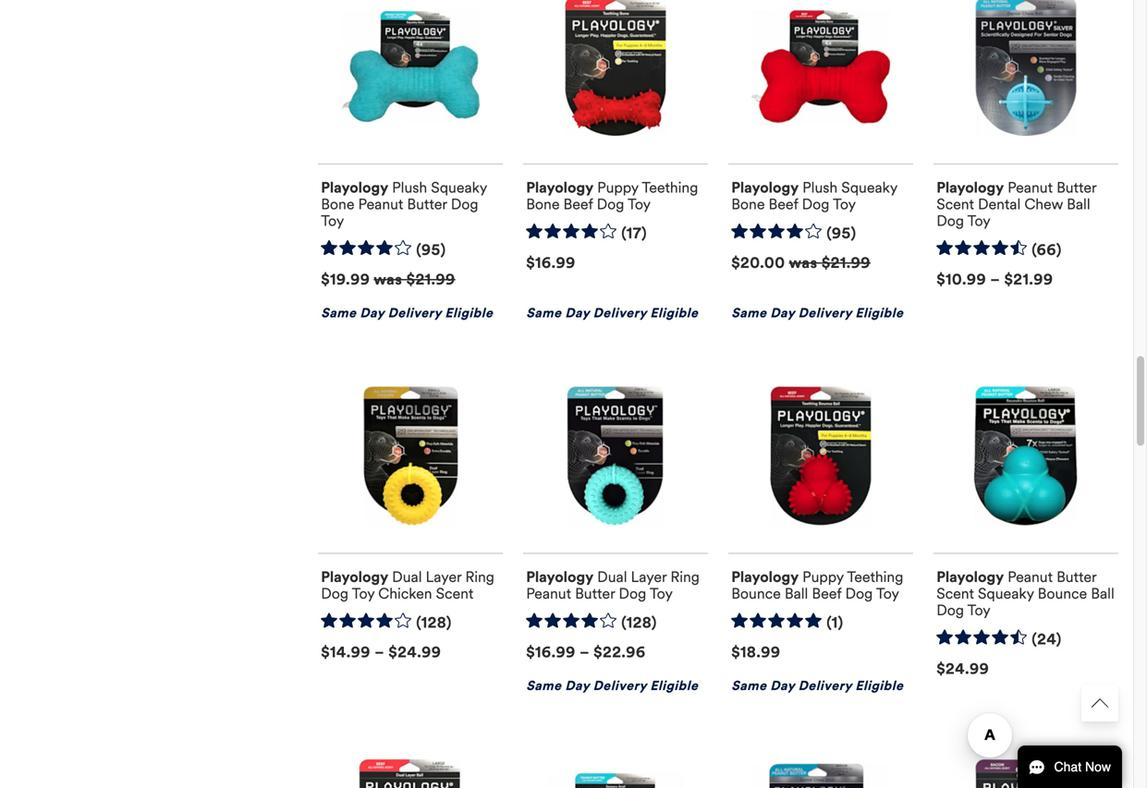Task type: describe. For each thing, give the bounding box(es) containing it.
(24)
[[1032, 631, 1062, 649]]

toy inside peanut butter scent dental chew ball dog toy
[[968, 212, 991, 230]]

day for puppy teething bounce ball beef dog toy
[[771, 678, 795, 694]]

same day delivery eligible for dual layer ring peanut butter dog toy
[[526, 678, 699, 694]]

peanut butter scent squeaky bounce ball dog toy
[[937, 568, 1115, 620]]

layer for scent
[[426, 568, 462, 587]]

1 review element
[[827, 614, 844, 633]]

$18.99
[[732, 643, 781, 662]]

plush for dog
[[803, 178, 838, 197]]

same day delivery eligible for plush squeaky bone beef dog toy
[[732, 305, 904, 321]]

$21.99 for $19.99 was $21.99
[[406, 270, 456, 289]]

delivery for dual layer ring peanut butter dog toy
[[593, 678, 647, 694]]

toy inside plush squeaky bone peanut butter dog toy
[[321, 212, 344, 230]]

plush for butter
[[392, 178, 427, 197]]

beef for puppy
[[564, 195, 593, 214]]

ball for peanut butter scent squeaky bounce ball dog toy
[[1091, 585, 1115, 603]]

$14.99
[[321, 643, 371, 662]]

same day delivery eligible for puppy teething bounce ball beef dog toy
[[732, 678, 904, 694]]

puppy teething bounce ball beef dog toy
[[732, 568, 904, 603]]

butter inside peanut butter scent squeaky bounce ball dog toy
[[1057, 568, 1097, 587]]

was for $19.99
[[374, 270, 403, 289]]

butter inside peanut butter scent dental chew ball dog toy
[[1057, 178, 1097, 197]]

scent for peanut butter scent dental chew ball dog toy
[[937, 195, 975, 214]]

day for plush squeaky bone beef dog toy
[[771, 305, 795, 321]]

peanut inside peanut butter scent squeaky bounce ball dog toy
[[1008, 568, 1053, 587]]

squeaky for dog
[[431, 178, 487, 197]]

bone for puppy teething bone beef dog toy
[[526, 195, 560, 214]]

beef for plush
[[769, 195, 799, 214]]

scroll to top image
[[1092, 695, 1109, 712]]

95 reviews element for butter
[[416, 241, 446, 260]]

bounce inside "puppy teething bounce ball beef dog toy"
[[732, 585, 781, 603]]

peanut butter scent dental chew ball dog toy
[[937, 178, 1097, 230]]

$19.99
[[321, 270, 370, 289]]

dual for dog
[[598, 568, 627, 587]]

playology for peanut butter scent squeaky bounce ball dog toy
[[937, 568, 1004, 587]]

teething for dog
[[847, 568, 904, 587]]

– for $16.99
[[580, 643, 590, 662]]

same day delivery eligible for plush squeaky bone peanut butter dog toy
[[321, 305, 493, 321]]

dog inside "puppy teething bounce ball beef dog toy"
[[846, 585, 873, 603]]

eligible for puppy teething bone beef dog toy
[[650, 305, 699, 321]]

toy inside puppy teething bone beef dog toy
[[628, 195, 651, 214]]

dog inside puppy teething bone beef dog toy
[[597, 195, 625, 214]]

puppy for dog
[[598, 178, 639, 197]]

butter inside dual layer ring peanut butter dog toy
[[575, 585, 615, 603]]

toy inside peanut butter scent squeaky bounce ball dog toy
[[968, 602, 991, 620]]

$16.99 – $22.96
[[526, 643, 646, 662]]

from $16.99 up to $22.96 element
[[526, 643, 646, 662]]

playology for dual layer ring peanut butter dog toy
[[526, 568, 594, 587]]

playology for plush squeaky bone beef dog toy
[[732, 178, 799, 197]]

playology for puppy teething bounce ball beef dog toy
[[732, 568, 799, 587]]

$21.99 for $20.00 was $21.99
[[822, 254, 871, 272]]

dual layer ring peanut butter dog toy
[[526, 568, 700, 603]]

chicken
[[378, 585, 432, 603]]

eligible for plush squeaky bone beef dog toy
[[856, 305, 904, 321]]

beef inside "puppy teething bounce ball beef dog toy"
[[812, 585, 842, 603]]

scent inside dual layer ring dog toy chicken scent
[[436, 585, 474, 603]]

$14.99 – $24.99
[[321, 643, 441, 662]]

$21.99 for $10.99 – $21.99
[[1005, 270, 1054, 289]]

– for $10.99
[[991, 270, 1001, 289]]

$16.99 for $16.99 – $22.96
[[526, 643, 576, 662]]

$22.96
[[594, 643, 646, 662]]

day for plush squeaky bone peanut butter dog toy
[[360, 305, 384, 321]]

teething for toy
[[642, 178, 698, 197]]

24 reviews element
[[1032, 631, 1062, 650]]

same day delivery eligible for puppy teething bone beef dog toy
[[526, 305, 699, 321]]

dog inside dual layer ring dog toy chicken scent
[[321, 585, 349, 603]]

$16.99 for $16.99
[[526, 254, 576, 272]]

chew
[[1025, 195, 1063, 214]]

playology for peanut butter scent dental chew ball dog toy
[[937, 178, 1004, 197]]



Task type: locate. For each thing, give the bounding box(es) containing it.
95 reviews element down plush squeaky bone beef dog toy
[[827, 224, 857, 243]]

ring inside dual layer ring dog toy chicken scent
[[465, 568, 495, 587]]

2 128 reviews element from the left
[[622, 614, 657, 633]]

delivery down $19.99 was $21.99
[[388, 305, 442, 321]]

dog inside plush squeaky bone peanut butter dog toy
[[451, 195, 479, 214]]

128 reviews element for chicken
[[416, 614, 452, 633]]

bounce up (24)
[[1038, 585, 1088, 603]]

(95) up $19.99 was $21.99
[[416, 241, 446, 259]]

dual up from $14.99 up to $24.99 element at left bottom
[[392, 568, 422, 587]]

styled arrow button link
[[1082, 685, 1119, 722]]

0 horizontal spatial (95)
[[416, 241, 446, 259]]

1 horizontal spatial teething
[[847, 568, 904, 587]]

1 vertical spatial $16.99
[[526, 643, 576, 662]]

1 horizontal spatial 95 reviews element
[[827, 224, 857, 243]]

– right $14.99
[[375, 643, 385, 662]]

1 plush from the left
[[392, 178, 427, 197]]

1 horizontal spatial plush
[[803, 178, 838, 197]]

1 horizontal spatial puppy
[[803, 568, 844, 587]]

beef inside puppy teething bone beef dog toy
[[564, 195, 593, 214]]

1 bounce from the left
[[732, 585, 781, 603]]

bone inside plush squeaky bone beef dog toy
[[732, 195, 765, 214]]

eligible
[[445, 305, 493, 321], [650, 305, 699, 321], [856, 305, 904, 321], [650, 678, 699, 694], [856, 678, 904, 694]]

–
[[991, 270, 1001, 289], [375, 643, 385, 662], [580, 643, 590, 662]]

0 horizontal spatial beef
[[564, 195, 593, 214]]

scent for peanut butter scent squeaky bounce ball dog toy
[[937, 585, 975, 603]]

(95) for butter
[[416, 241, 446, 259]]

layer inside dual layer ring peanut butter dog toy
[[631, 568, 667, 587]]

same for puppy teething bounce ball beef dog toy
[[732, 678, 767, 694]]

from $14.99 up to $24.99 element
[[321, 643, 441, 662]]

dog inside peanut butter scent dental chew ball dog toy
[[937, 212, 964, 230]]

ball for peanut butter scent dental chew ball dog toy
[[1067, 195, 1091, 214]]

0 vertical spatial $16.99
[[526, 254, 576, 272]]

layer for toy
[[631, 568, 667, 587]]

1 horizontal spatial ring
[[671, 568, 700, 587]]

plush inside plush squeaky bone peanut butter dog toy
[[392, 178, 427, 197]]

0 horizontal spatial bounce
[[732, 585, 781, 603]]

1 $16.99 from the top
[[526, 254, 576, 272]]

0 horizontal spatial dual
[[392, 568, 422, 587]]

same day delivery eligible down $22.96
[[526, 678, 699, 694]]

95 reviews element up $19.99 was $21.99
[[416, 241, 446, 260]]

squeaky for toy
[[842, 178, 898, 197]]

dog inside peanut butter scent squeaky bounce ball dog toy
[[937, 602, 964, 620]]

0 horizontal spatial layer
[[426, 568, 462, 587]]

butter up from $16.99 up to $22.96 element on the bottom of page
[[575, 585, 615, 603]]

1 horizontal spatial was
[[789, 254, 818, 272]]

2 $16.99 from the top
[[526, 643, 576, 662]]

plush inside plush squeaky bone beef dog toy
[[803, 178, 838, 197]]

$24.99
[[389, 643, 441, 662], [937, 660, 990, 679]]

– for $14.99
[[375, 643, 385, 662]]

delivery for plush squeaky bone peanut butter dog toy
[[388, 305, 442, 321]]

puppy inside puppy teething bone beef dog toy
[[598, 178, 639, 197]]

butter
[[1057, 178, 1097, 197], [407, 195, 447, 214], [1057, 568, 1097, 587], [575, 585, 615, 603]]

1 horizontal spatial beef
[[769, 195, 799, 214]]

$20.00 was $21.99
[[732, 254, 871, 272]]

peanut inside peanut butter scent dental chew ball dog toy
[[1008, 178, 1053, 197]]

2 horizontal spatial beef
[[812, 585, 842, 603]]

peanut inside plush squeaky bone peanut butter dog toy
[[358, 195, 403, 214]]

2 horizontal spatial –
[[991, 270, 1001, 289]]

beef
[[564, 195, 593, 214], [769, 195, 799, 214], [812, 585, 842, 603]]

dog
[[451, 195, 479, 214], [597, 195, 625, 214], [802, 195, 830, 214], [937, 212, 964, 230], [321, 585, 349, 603], [619, 585, 647, 603], [846, 585, 873, 603], [937, 602, 964, 620]]

0 horizontal spatial 128 reviews element
[[416, 614, 452, 633]]

bone
[[321, 195, 355, 214], [526, 195, 560, 214], [732, 195, 765, 214]]

$16.99 left $22.96
[[526, 643, 576, 662]]

layer inside dual layer ring dog toy chicken scent
[[426, 568, 462, 587]]

playology for puppy teething bone beef dog toy
[[526, 178, 594, 197]]

dog inside plush squeaky bone beef dog toy
[[802, 195, 830, 214]]

$20.00
[[732, 254, 786, 272]]

playology for plush squeaky bone peanut butter dog toy
[[321, 178, 388, 197]]

teething inside puppy teething bone beef dog toy
[[642, 178, 698, 197]]

puppy for beef
[[803, 568, 844, 587]]

peanut up $19.99 was $21.99
[[358, 195, 403, 214]]

1 128 reviews element from the left
[[416, 614, 452, 633]]

eligible for puppy teething bounce ball beef dog toy
[[856, 678, 904, 694]]

toy inside dual layer ring peanut butter dog toy
[[650, 585, 673, 603]]

(128)
[[416, 614, 452, 632], [622, 614, 657, 632]]

$10.99
[[937, 270, 987, 289]]

layer
[[426, 568, 462, 587], [631, 568, 667, 587]]

(128) up $22.96
[[622, 614, 657, 632]]

delivery down $22.96
[[593, 678, 647, 694]]

bone inside plush squeaky bone peanut butter dog toy
[[321, 195, 355, 214]]

butter up $19.99 was $21.99
[[407, 195, 447, 214]]

95 reviews element for dog
[[827, 224, 857, 243]]

1 horizontal spatial $21.99
[[822, 254, 871, 272]]

0 horizontal spatial $21.99
[[406, 270, 456, 289]]

dual inside dual layer ring peanut butter dog toy
[[598, 568, 627, 587]]

0 horizontal spatial ring
[[465, 568, 495, 587]]

toy inside plush squeaky bone beef dog toy
[[833, 195, 856, 214]]

$16.99 down puppy teething bone beef dog toy
[[526, 254, 576, 272]]

2 bone from the left
[[526, 195, 560, 214]]

peanut up from $16.99 up to $22.96 element on the bottom of page
[[526, 585, 571, 603]]

ball inside "puppy teething bounce ball beef dog toy"
[[785, 585, 808, 603]]

$19.99 was $21.99
[[321, 270, 456, 289]]

2 bounce from the left
[[1038, 585, 1088, 603]]

bounce
[[732, 585, 781, 603], [1038, 585, 1088, 603]]

2 horizontal spatial ball
[[1091, 585, 1115, 603]]

bone for plush squeaky bone peanut butter dog toy
[[321, 195, 355, 214]]

2 layer from the left
[[631, 568, 667, 587]]

0 horizontal spatial was
[[374, 270, 403, 289]]

1 bone from the left
[[321, 195, 355, 214]]

1 horizontal spatial ball
[[1067, 195, 1091, 214]]

1 layer from the left
[[426, 568, 462, 587]]

(128) for dog
[[622, 614, 657, 632]]

– right $10.99
[[991, 270, 1001, 289]]

from $10.99 up to $21.99 element
[[937, 270, 1054, 289]]

1 horizontal spatial dual
[[598, 568, 627, 587]]

delivery for plush squeaky bone beef dog toy
[[799, 305, 852, 321]]

dog inside dual layer ring peanut butter dog toy
[[619, 585, 647, 603]]

same for dual layer ring peanut butter dog toy
[[526, 678, 562, 694]]

17 reviews element
[[622, 224, 647, 243]]

day
[[360, 305, 384, 321], [565, 305, 590, 321], [771, 305, 795, 321], [565, 678, 590, 694], [771, 678, 795, 694]]

1 horizontal spatial bounce
[[1038, 585, 1088, 603]]

66 reviews element
[[1032, 241, 1062, 260]]

bounce inside peanut butter scent squeaky bounce ball dog toy
[[1038, 585, 1088, 603]]

scent
[[937, 195, 975, 214], [436, 585, 474, 603], [937, 585, 975, 603]]

(66)
[[1032, 241, 1062, 259]]

puppy up (1)
[[803, 568, 844, 587]]

eligible for plush squeaky bone peanut butter dog toy
[[445, 305, 493, 321]]

peanut up (66) at the top of page
[[1008, 178, 1053, 197]]

0 horizontal spatial 95 reviews element
[[416, 241, 446, 260]]

puppy up (17)
[[598, 178, 639, 197]]

scent inside peanut butter scent squeaky bounce ball dog toy
[[937, 585, 975, 603]]

1 horizontal spatial $24.99
[[937, 660, 990, 679]]

butter inside plush squeaky bone peanut butter dog toy
[[407, 195, 447, 214]]

was for $20.00
[[789, 254, 818, 272]]

plush squeaky bone beef dog toy
[[732, 178, 898, 214]]

ring for scent
[[465, 568, 495, 587]]

teething
[[642, 178, 698, 197], [847, 568, 904, 587]]

2 horizontal spatial $21.99
[[1005, 270, 1054, 289]]

1 (128) from the left
[[416, 614, 452, 632]]

(128) down chicken
[[416, 614, 452, 632]]

squeaky inside plush squeaky bone beef dog toy
[[842, 178, 898, 197]]

same for puppy teething bone beef dog toy
[[526, 305, 562, 321]]

0 horizontal spatial bone
[[321, 195, 355, 214]]

1 dual from the left
[[392, 568, 422, 587]]

$21.99
[[822, 254, 871, 272], [406, 270, 456, 289], [1005, 270, 1054, 289]]

same day delivery eligible
[[321, 305, 493, 321], [526, 305, 699, 321], [732, 305, 904, 321], [526, 678, 699, 694], [732, 678, 904, 694]]

0 horizontal spatial $24.99
[[389, 643, 441, 662]]

dual inside dual layer ring dog toy chicken scent
[[392, 568, 422, 587]]

(95) for dog
[[827, 224, 857, 243]]

(17)
[[622, 224, 647, 243]]

ball inside peanut butter scent squeaky bounce ball dog toy
[[1091, 585, 1115, 603]]

(95) down plush squeaky bone beef dog toy
[[827, 224, 857, 243]]

$21.99 down 66 reviews 'element'
[[1005, 270, 1054, 289]]

puppy teething bone beef dog toy
[[526, 178, 698, 214]]

dual
[[392, 568, 422, 587], [598, 568, 627, 587]]

0 vertical spatial teething
[[642, 178, 698, 197]]

was right the $19.99
[[374, 270, 403, 289]]

bone inside puppy teething bone beef dog toy
[[526, 195, 560, 214]]

$21.99 down plush squeaky bone beef dog toy
[[822, 254, 871, 272]]

0 horizontal spatial –
[[375, 643, 385, 662]]

0 horizontal spatial (128)
[[416, 614, 452, 632]]

ring
[[465, 568, 495, 587], [671, 568, 700, 587]]

bounce up $18.99
[[732, 585, 781, 603]]

butter up (66) at the top of page
[[1057, 178, 1097, 197]]

ball inside peanut butter scent dental chew ball dog toy
[[1067, 195, 1091, 214]]

1 horizontal spatial bone
[[526, 195, 560, 214]]

1 vertical spatial puppy
[[803, 568, 844, 587]]

peanut up (24)
[[1008, 568, 1053, 587]]

dental
[[978, 195, 1021, 214]]

ring inside dual layer ring peanut butter dog toy
[[671, 568, 700, 587]]

plush squeaky bone peanut butter dog toy
[[321, 178, 487, 230]]

1 vertical spatial teething
[[847, 568, 904, 587]]

same day delivery eligible down $19.99 was $21.99
[[321, 305, 493, 321]]

– left $22.96
[[580, 643, 590, 662]]

0 horizontal spatial squeaky
[[431, 178, 487, 197]]

delivery down "1 review" 'element'
[[799, 678, 852, 694]]

1 ring from the left
[[465, 568, 495, 587]]

butter up (24)
[[1057, 568, 1097, 587]]

delivery down 17 reviews element
[[593, 305, 647, 321]]

(1)
[[827, 614, 844, 632]]

plush
[[392, 178, 427, 197], [803, 178, 838, 197]]

delivery for puppy teething bone beef dog toy
[[593, 305, 647, 321]]

squeaky
[[431, 178, 487, 197], [842, 178, 898, 197], [978, 585, 1034, 603]]

128 reviews element for dog
[[622, 614, 657, 633]]

$10.99 – $21.99
[[937, 270, 1054, 289]]

same
[[321, 305, 356, 321], [526, 305, 562, 321], [732, 305, 767, 321], [526, 678, 562, 694], [732, 678, 767, 694]]

delivery
[[388, 305, 442, 321], [593, 305, 647, 321], [799, 305, 852, 321], [593, 678, 647, 694], [799, 678, 852, 694]]

same for plush squeaky bone beef dog toy
[[732, 305, 767, 321]]

0 horizontal spatial puppy
[[598, 178, 639, 197]]

$21.99 down plush squeaky bone peanut butter dog toy
[[406, 270, 456, 289]]

1 horizontal spatial (128)
[[622, 614, 657, 632]]

2 dual from the left
[[598, 568, 627, 587]]

(128) for chicken
[[416, 614, 452, 632]]

same day delivery eligible down "1 review" 'element'
[[732, 678, 904, 694]]

puppy inside "puppy teething bounce ball beef dog toy"
[[803, 568, 844, 587]]

bone for plush squeaky bone beef dog toy
[[732, 195, 765, 214]]

was right $20.00
[[789, 254, 818, 272]]

128 reviews element down chicken
[[416, 614, 452, 633]]

same for plush squeaky bone peanut butter dog toy
[[321, 305, 356, 321]]

delivery for puppy teething bounce ball beef dog toy
[[799, 678, 852, 694]]

same day delivery eligible down $20.00 was $21.99
[[732, 305, 904, 321]]

128 reviews element up $22.96
[[622, 614, 657, 633]]

scent inside peanut butter scent dental chew ball dog toy
[[937, 195, 975, 214]]

1 horizontal spatial –
[[580, 643, 590, 662]]

dual layer ring dog toy chicken scent
[[321, 568, 495, 603]]

2 horizontal spatial bone
[[732, 195, 765, 214]]

0 horizontal spatial ball
[[785, 585, 808, 603]]

teething inside "puppy teething bounce ball beef dog toy"
[[847, 568, 904, 587]]

(95)
[[827, 224, 857, 243], [416, 241, 446, 259]]

1 horizontal spatial 128 reviews element
[[622, 614, 657, 633]]

day for dual layer ring peanut butter dog toy
[[565, 678, 590, 694]]

2 (128) from the left
[[622, 614, 657, 632]]

squeaky inside peanut butter scent squeaky bounce ball dog toy
[[978, 585, 1034, 603]]

playology for dual layer ring dog toy chicken scent
[[321, 568, 388, 587]]

0 horizontal spatial teething
[[642, 178, 698, 197]]

day for puppy teething bone beef dog toy
[[565, 305, 590, 321]]

ball
[[1067, 195, 1091, 214], [785, 585, 808, 603], [1091, 585, 1115, 603]]

ring for toy
[[671, 568, 700, 587]]

1 horizontal spatial (95)
[[827, 224, 857, 243]]

peanut
[[1008, 178, 1053, 197], [358, 195, 403, 214], [1008, 568, 1053, 587], [526, 585, 571, 603]]

delivery down $20.00 was $21.99
[[799, 305, 852, 321]]

3 bone from the left
[[732, 195, 765, 214]]

0 vertical spatial puppy
[[598, 178, 639, 197]]

same day delivery eligible down 17 reviews element
[[526, 305, 699, 321]]

2 plush from the left
[[803, 178, 838, 197]]

peanut inside dual layer ring peanut butter dog toy
[[526, 585, 571, 603]]

1 horizontal spatial squeaky
[[842, 178, 898, 197]]

0 horizontal spatial plush
[[392, 178, 427, 197]]

128 reviews element
[[416, 614, 452, 633], [622, 614, 657, 633]]

puppy
[[598, 178, 639, 197], [803, 568, 844, 587]]

toy inside dual layer ring dog toy chicken scent
[[352, 585, 375, 603]]

squeaky inside plush squeaky bone peanut butter dog toy
[[431, 178, 487, 197]]

1 horizontal spatial layer
[[631, 568, 667, 587]]

95 reviews element
[[827, 224, 857, 243], [416, 241, 446, 260]]

2 horizontal spatial squeaky
[[978, 585, 1034, 603]]

$16.99
[[526, 254, 576, 272], [526, 643, 576, 662]]

was
[[789, 254, 818, 272], [374, 270, 403, 289]]

playology
[[321, 178, 388, 197], [526, 178, 594, 197], [732, 178, 799, 197], [937, 178, 1004, 197], [321, 568, 388, 587], [526, 568, 594, 587], [732, 568, 799, 587], [937, 568, 1004, 587]]

dual for chicken
[[392, 568, 422, 587]]

dual up $22.96
[[598, 568, 627, 587]]

eligible for dual layer ring peanut butter dog toy
[[650, 678, 699, 694]]

2 ring from the left
[[671, 568, 700, 587]]

toy inside "puppy teething bounce ball beef dog toy"
[[876, 585, 900, 603]]

toy
[[628, 195, 651, 214], [833, 195, 856, 214], [321, 212, 344, 230], [968, 212, 991, 230], [352, 585, 375, 603], [650, 585, 673, 603], [876, 585, 900, 603], [968, 602, 991, 620]]

beef inside plush squeaky bone beef dog toy
[[769, 195, 799, 214]]



Task type: vqa. For each thing, say whether or not it's contained in the screenshot.
second 'list' from right
no



